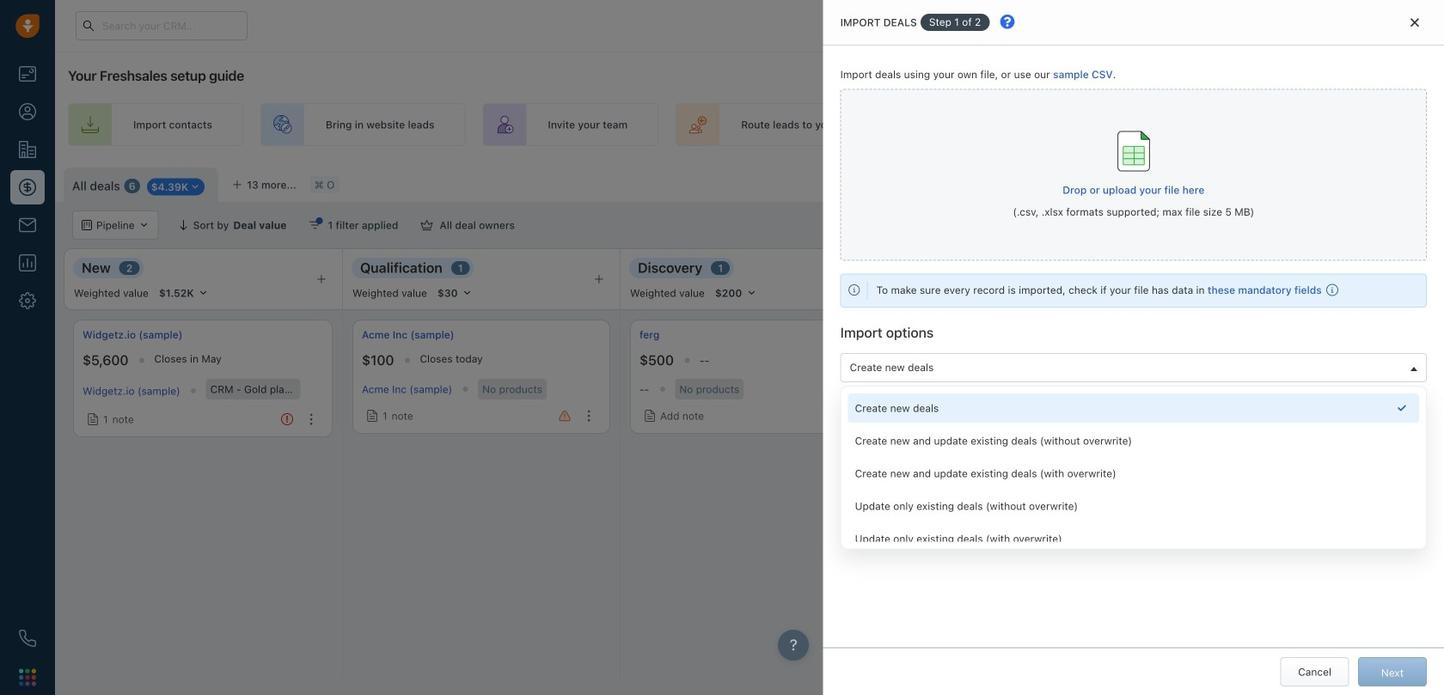 Task type: describe. For each thing, give the bounding box(es) containing it.
2 option from the top
[[848, 426, 1419, 455]]

2 horizontal spatial container_wx8msf4aqz5i3rn1 image
[[644, 410, 656, 422]]

4 option from the top
[[848, 492, 1419, 521]]

phone element
[[10, 622, 45, 656]]

1 horizontal spatial container_wx8msf4aqz5i3rn1 image
[[366, 410, 378, 422]]

Search field
[[1351, 211, 1437, 240]]



Task type: vqa. For each thing, say whether or not it's contained in the screenshot.
Send Email Icon
no



Task type: locate. For each thing, give the bounding box(es) containing it.
0 horizontal spatial container_wx8msf4aqz5i3rn1 image
[[87, 414, 99, 426]]

close image
[[1411, 18, 1419, 28]]

Search your CRM... text field
[[76, 11, 248, 40]]

container_wx8msf4aqz5i3rn1 image
[[1153, 176, 1165, 188], [309, 219, 321, 231], [421, 219, 433, 231], [1187, 414, 1199, 426], [1187, 540, 1199, 552]]

3 option from the top
[[848, 459, 1419, 488]]

1 option from the top
[[848, 394, 1419, 423]]

5 option from the top
[[848, 524, 1419, 553]]

freshworks switcher image
[[19, 669, 36, 686]]

container_wx8msf4aqz5i3rn1 image
[[366, 410, 378, 422], [644, 410, 656, 422], [87, 414, 99, 426]]

dialog
[[823, 0, 1444, 696]]

phone image
[[19, 630, 36, 647]]

list box
[[848, 394, 1419, 553]]

option
[[848, 394, 1419, 423], [848, 426, 1419, 455], [848, 459, 1419, 488], [848, 492, 1419, 521], [848, 524, 1419, 553]]



